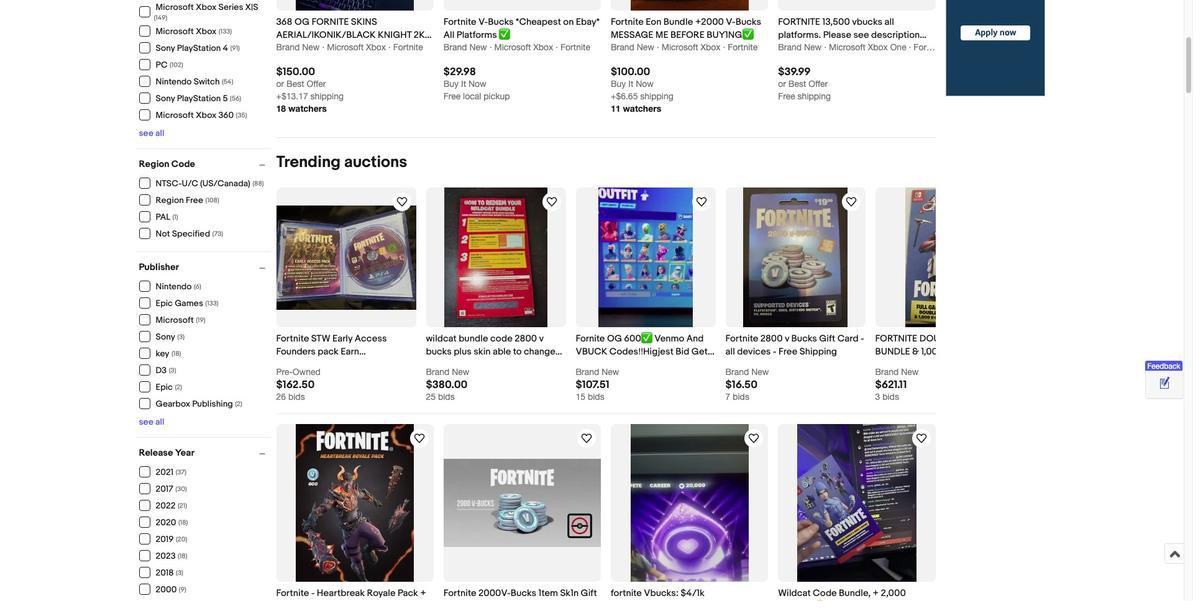 Task type: locate. For each thing, give the bounding box(es) containing it.
0 horizontal spatial v
[[539, 333, 544, 345]]

free inside the fortnite 2800 v bucks gift card - all devices - free shipping
[[779, 346, 798, 358]]

2 offer from the left
[[809, 79, 828, 89]]

1 v from the left
[[539, 333, 544, 345]]

buy for $100.00
[[611, 79, 626, 89]]

1 horizontal spatial 2800
[[760, 333, 783, 345]]

1 vertical spatial see all
[[139, 417, 164, 427]]

year up 26
[[276, 373, 295, 384]]

see all up region code
[[139, 128, 164, 138]]

(19)
[[196, 316, 205, 324]]

microsoft inside the fortnite v-bucks *cheapest on ebay* all platforms ✅ brand new · microsoft xbox · fortnite
[[494, 42, 531, 52]]

release year
[[139, 447, 195, 459]]

region up ntsc-
[[139, 158, 169, 170]]

nintendo down the (102)
[[156, 76, 192, 87]]

fortnite inside fortnite - heartbreak royale pack + 600 v-bucks pc code (spee
[[276, 588, 309, 600]]

fortnite double helix bundle & 1,000 v-bucks never used. heading
[[875, 333, 992, 371]]

(3)
[[177, 333, 185, 341], [169, 367, 176, 375], [176, 569, 183, 577]]

bids down $380.00
[[438, 392, 455, 402]]

1 horizontal spatial or
[[778, 79, 786, 89]]

code
[[171, 158, 195, 170], [813, 588, 837, 600], [348, 601, 372, 602]]

(3) inside 2018 (3)
[[176, 569, 183, 577]]

0 vertical spatial gift
[[819, 333, 835, 345]]

playstation for 4
[[177, 43, 221, 53]]

fornite og  600✅ venmo and vbuck codes‼️higjest bid gets it heading
[[576, 333, 715, 371]]

best
[[287, 79, 304, 89], [789, 79, 806, 89]]

fortnite inside the fortnite 2800 v bucks gift card - all devices - free shipping
[[726, 333, 758, 345]]

v- right 1,000 on the right of the page
[[946, 346, 955, 358]]

brand inside fornite og  600✅ venmo and vbuck codes‼️higjest bid gets it brand new $107.51 15 bids
[[576, 368, 599, 378]]

brand down message
[[611, 42, 634, 52]]

fortnite down 2k
[[393, 42, 423, 52]]

xbox down "sony playstation 5 (56)"
[[196, 110, 217, 121]]

3 shipping from the left
[[798, 92, 831, 102]]

or inside $150.00 or best offer +$13.17 shipping 18 watchers
[[276, 79, 284, 89]]

v- up platforms
[[478, 16, 488, 28]]

2 vertical spatial see
[[139, 417, 153, 427]]

watchers down the '+$13.17'
[[288, 103, 327, 114]]

brand up $621.11
[[875, 368, 899, 378]]

shipping for $150.00
[[310, 92, 344, 102]]

3 bids from the left
[[588, 392, 605, 402]]

x|s
[[245, 2, 258, 12]]

see all button
[[139, 128, 164, 138], [139, 417, 164, 427]]

0 vertical spatial pc
[[156, 60, 168, 70]]

0 vertical spatial fortnite
[[778, 16, 820, 28]]

2 vertical spatial sony
[[156, 332, 175, 342]]

wildcat bundle code 2800 v bucks plus skin able to change styles.. image
[[444, 188, 548, 328]]

fortnite stw early access founders pack earn minimum/29,000 vbucks per year 4evr link
[[276, 333, 416, 384]]

pack
[[398, 588, 418, 600]]

1 best from the left
[[287, 79, 304, 89]]

1 vertical spatial code
[[813, 588, 837, 600]]

(3) inside d3 (3)
[[169, 367, 176, 375]]

gift inside the fortnite 2800 v bucks gift card - all devices - free shipping
[[819, 333, 835, 345]]

new down message
[[637, 42, 654, 52]]

best inside $150.00 or best offer +$13.17 shipping 18 watchers
[[287, 79, 304, 89]]

v- inside fortnite - heartbreak royale pack + 600 v-bucks pc code (spee
[[295, 601, 305, 602]]

0 horizontal spatial -
[[311, 588, 315, 600]]

1 vertical spatial nintendo
[[156, 282, 192, 292]]

nintendo for nintendo
[[156, 282, 192, 292]]

0 horizontal spatial code
[[171, 158, 195, 170]]

fortnite - heartbreak royale pack + 600 v-bucks pc code (speed delivery) image
[[296, 425, 414, 582]]

all inside the fortnite 2800 v bucks gift card - all devices - free shipping
[[726, 346, 735, 358]]

best for $39.99
[[789, 79, 806, 89]]

fortnite vbucks: $4/1k image
[[631, 425, 749, 582]]

1 vertical spatial region
[[156, 195, 184, 206]]

offer down $39.99 at right top
[[809, 79, 828, 89]]

1 horizontal spatial gift
[[819, 333, 835, 345]]

sony for sony
[[156, 332, 175, 342]]

0 horizontal spatial 2800
[[515, 333, 537, 345]]

now down the $100.00
[[636, 79, 654, 89]]

one
[[890, 42, 907, 52]]

$150.00
[[276, 66, 315, 79]]

year
[[276, 373, 295, 384], [175, 447, 195, 459]]

it inside the "$29.98 buy it now free local pickup"
[[461, 79, 466, 89]]

(18)
[[171, 350, 181, 358], [178, 519, 188, 527], [178, 552, 187, 561]]

xbox down buy1ng✅
[[701, 42, 721, 52]]

fortnite v-bucks *cheapest on ebay* all platforms ✅ link
[[444, 16, 601, 42]]

1 see all from the top
[[139, 128, 164, 138]]

fortnite 2000v-bucks 1tem sk1n gift (no code) link
[[444, 587, 601, 602]]

0 horizontal spatial watchers
[[288, 103, 327, 114]]

fortnite down the on
[[561, 42, 590, 52]]

fornite og  600✅ venmo and vbuck codes‼️higjest bid gets it image
[[598, 188, 693, 328]]

2 best from the left
[[789, 79, 806, 89]]

+ right pack on the left bottom
[[420, 588, 426, 600]]

1 horizontal spatial shipping
[[640, 92, 674, 102]]

free
[[444, 92, 461, 102], [778, 92, 795, 102], [186, 195, 203, 206], [779, 346, 798, 358]]

fortnite up '600'
[[276, 588, 309, 600]]

watchers inside the $100.00 buy it now +$6.65 shipping 11 watchers
[[623, 103, 661, 114]]

games
[[175, 298, 203, 309]]

og inside fornite og  600✅ venmo and vbuck codes‼️higjest bid gets it brand new $107.51 15 bids
[[607, 333, 622, 345]]

0 vertical spatial (18)
[[171, 350, 181, 358]]

fortnite stw early access founders pack earn minimum/29,000 vbucks per year 4evr heading
[[276, 333, 398, 384]]

feedback
[[1148, 362, 1181, 371]]

1 playstation from the top
[[177, 43, 221, 53]]

release
[[139, 447, 173, 459]]

1 vertical spatial pc
[[333, 601, 346, 602]]

new down devices
[[752, 368, 769, 378]]

- left heartbreak
[[311, 588, 315, 600]]

2 vertical spatial -
[[311, 588, 315, 600]]

all inside fortnite 13,500 vbucks all platforms. please see description below
[[885, 16, 894, 28]]

watchers inside $150.00 or best offer +$13.17 shipping 18 watchers
[[288, 103, 327, 114]]

0 horizontal spatial gift
[[581, 588, 597, 600]]

2800 up devices
[[760, 333, 783, 345]]

playstation down microsoft xbox (133) at top left
[[177, 43, 221, 53]]

11
[[611, 103, 621, 114]]

1 horizontal spatial offer
[[809, 79, 828, 89]]

1 epic from the top
[[156, 298, 173, 309]]

0 vertical spatial epic
[[156, 298, 173, 309]]

0 horizontal spatial +
[[420, 588, 426, 600]]

2 bids from the left
[[438, 392, 455, 402]]

1 vertical spatial og
[[607, 333, 622, 345]]

fortnite double helix bundle & 1,000 v-bucks never used. image
[[905, 188, 985, 328]]

0 vertical spatial (133)
[[219, 27, 232, 35]]

microsoft xbox 360 (35)
[[156, 110, 247, 121]]

local
[[463, 92, 481, 102]]

1 vertical spatial sony
[[156, 93, 175, 104]]

1 horizontal spatial buy
[[611, 79, 626, 89]]

new inside the fortnite v-bucks *cheapest on ebay* all platforms ✅ brand new · microsoft xbox · fortnite
[[470, 42, 487, 52]]

gift right sk1n
[[581, 588, 597, 600]]

xbox inside microsoft xbox series x|s (149)
[[196, 2, 217, 12]]

see all
[[139, 128, 164, 138], [139, 417, 164, 427]]

· down buy1ng✅
[[723, 42, 726, 52]]

wildcat code bundle, + 2,000 vbucks🤑 link
[[778, 587, 936, 602]]

0 vertical spatial playstation
[[177, 43, 221, 53]]

fortnite up bundle
[[875, 333, 917, 345]]

code up the vbucks🤑
[[813, 588, 837, 600]]

5 · from the left
[[657, 42, 659, 52]]

2 horizontal spatial -
[[861, 333, 864, 345]]

1 horizontal spatial code
[[348, 601, 372, 602]]

fortnite 2800 v bucks gift card - all devices - free shipping heading
[[726, 333, 864, 358]]

bucks up ✅ at top
[[488, 16, 514, 28]]

fortnite 2800 v bucks gift card - all devices - free shipping
[[726, 333, 864, 358]]

now for $100.00
[[636, 79, 654, 89]]

fortnite v-bucks *cheapest on ebay* all platforms ✅ heading
[[444, 16, 600, 41]]

2 horizontal spatial it
[[628, 79, 633, 89]]

0 horizontal spatial or
[[276, 79, 284, 89]]

368 og fornite skins aerial/ikonik/black knight 2k vbucks f/a  read description image
[[296, 0, 414, 11]]

1 horizontal spatial -
[[773, 346, 777, 358]]

(18) inside key (18)
[[171, 350, 181, 358]]

2 now from the left
[[636, 79, 654, 89]]

+2000
[[695, 16, 724, 28]]

2019 (20)
[[156, 534, 187, 545]]

0 vertical spatial year
[[276, 373, 295, 384]]

(2) right publishing
[[235, 400, 242, 408]]

1 vertical spatial (3)
[[169, 367, 176, 375]]

3
[[875, 392, 880, 402]]

1 horizontal spatial best
[[789, 79, 806, 89]]

v- inside fortnite double helix bundle & 1,000 v-bucks never used. brand new $621.11 3 bids
[[946, 346, 955, 358]]

bids inside fortnite double helix bundle & 1,000 v-bucks never used. brand new $621.11 3 bids
[[883, 392, 899, 402]]

+
[[420, 588, 426, 600], [873, 588, 879, 600]]

best for $150.00
[[287, 79, 304, 89]]

1 sony from the top
[[156, 43, 175, 53]]

see up the release
[[139, 417, 153, 427]]

$621.11
[[875, 379, 907, 392]]

1 horizontal spatial watchers
[[623, 103, 661, 114]]

offer inside $150.00 or best offer +$13.17 shipping 18 watchers
[[307, 79, 326, 89]]

minimum/29,000
[[276, 359, 349, 371]]

0 vertical spatial see all
[[139, 128, 164, 138]]

bids down $107.51
[[588, 392, 605, 402]]

2 horizontal spatial code
[[813, 588, 837, 600]]

0 vertical spatial region
[[139, 158, 169, 170]]

1 horizontal spatial (2)
[[235, 400, 242, 408]]

see all button down gearbox
[[139, 417, 164, 427]]

2 watchers from the left
[[623, 103, 661, 114]]

0 horizontal spatial buy
[[444, 79, 459, 89]]

pc inside fortnite - heartbreak royale pack + 600 v-bucks pc code (spee
[[333, 601, 346, 602]]

1 horizontal spatial year
[[276, 373, 295, 384]]

2 horizontal spatial shipping
[[798, 92, 831, 102]]

fortnite vbucks: $4/1k heading
[[611, 588, 705, 600]]

(18) inside the 2020 (18)
[[178, 519, 188, 527]]

brand inside the fortnite v-bucks *cheapest on ebay* all platforms ✅ brand new · microsoft xbox · fortnite
[[444, 42, 467, 52]]

1 horizontal spatial now
[[636, 79, 654, 89]]

xbox inside fortnite eon bundle +2000  v-bucks message me before buy1ng✅ brand new · microsoft xbox · fortnite
[[701, 42, 721, 52]]

- right devices
[[773, 346, 777, 358]]

publisher
[[139, 261, 179, 273]]

free down $39.99 at right top
[[778, 92, 795, 102]]

buy up +$6.65
[[611, 79, 626, 89]]

2018
[[156, 568, 174, 579]]

(3) right d3
[[169, 367, 176, 375]]

600
[[276, 601, 293, 602]]

now for $29.98
[[469, 79, 486, 89]]

free left shipping
[[779, 346, 798, 358]]

code down heartbreak
[[348, 601, 372, 602]]

(18) for 2020
[[178, 519, 188, 527]]

0 vertical spatial nintendo
[[156, 76, 192, 87]]

brand up $107.51
[[576, 368, 599, 378]]

it down the $100.00
[[628, 79, 633, 89]]

fortnite up all
[[444, 16, 476, 28]]

all
[[885, 16, 894, 28], [155, 128, 164, 138], [726, 346, 735, 358], [155, 417, 164, 427]]

see up region code
[[139, 128, 153, 138]]

(37)
[[176, 469, 187, 477]]

fortnite eon bundle +2000  v-bucks message me before buy1ng✅ image
[[631, 0, 749, 11]]

description
[[358, 42, 418, 54]]

bucks inside the fortnite v-bucks *cheapest on ebay* all platforms ✅ brand new · microsoft xbox · fortnite
[[488, 16, 514, 28]]

2 sony from the top
[[156, 93, 175, 104]]

aerial/ikonik/black
[[276, 29, 376, 41]]

now inside the $100.00 buy it now +$6.65 shipping 11 watchers
[[636, 79, 654, 89]]

xbox down *cheapest
[[533, 42, 553, 52]]

(18) inside 2023 (18)
[[178, 552, 187, 561]]

2 v from the left
[[785, 333, 789, 345]]

2000v-
[[478, 588, 511, 600]]

sony down nintendo switch (54)
[[156, 93, 175, 104]]

pc (102)
[[156, 60, 183, 70]]

v- right '600'
[[295, 601, 305, 602]]

or inside "$39.99 or best offer free shipping"
[[778, 79, 786, 89]]

1 horizontal spatial og
[[607, 333, 622, 345]]

0 vertical spatial (3)
[[177, 333, 185, 341]]

pack
[[318, 346, 339, 358]]

pc down heartbreak
[[333, 601, 346, 602]]

(108)
[[205, 196, 219, 204]]

shipping inside $150.00 or best offer +$13.17 shipping 18 watchers
[[310, 92, 344, 102]]

fortnite inside fortnite 2000v-bucks 1tem sk1n gift (no code)
[[444, 588, 476, 600]]

new inside fornite og  600✅ venmo and vbuck codes‼️higjest bid gets it brand new $107.51 15 bids
[[602, 368, 619, 378]]

shipping down $39.99 at right top
[[798, 92, 831, 102]]

- right card
[[861, 333, 864, 345]]

2 or from the left
[[778, 79, 786, 89]]

(133) up 4
[[219, 27, 232, 35]]

sony up key
[[156, 332, 175, 342]]

microsoft xbox (133)
[[156, 26, 232, 37]]

now up local
[[469, 79, 486, 89]]

0 horizontal spatial it
[[461, 79, 466, 89]]

or for $150.00
[[276, 79, 284, 89]]

epic for epic games
[[156, 298, 173, 309]]

0 horizontal spatial og
[[295, 16, 310, 28]]

2 shipping from the left
[[640, 92, 674, 102]]

4 bids from the left
[[733, 392, 749, 402]]

15
[[576, 392, 585, 402]]

0 horizontal spatial best
[[287, 79, 304, 89]]

(18) for key
[[171, 350, 181, 358]]

buy inside the "$29.98 buy it now free local pickup"
[[444, 79, 459, 89]]

bucks down heartbreak
[[305, 601, 331, 602]]

new
[[302, 42, 320, 52], [470, 42, 487, 52], [637, 42, 654, 52], [804, 42, 822, 52], [452, 368, 470, 378], [602, 368, 619, 378], [752, 368, 769, 378], [901, 368, 919, 378]]

venmo
[[655, 333, 684, 345]]

bundle
[[875, 346, 910, 358]]

0 vertical spatial og
[[295, 16, 310, 28]]

epic down nintendo (6)
[[156, 298, 173, 309]]

0 vertical spatial code
[[171, 158, 195, 170]]

$39.99 or best offer free shipping
[[778, 66, 831, 102]]

fortnite 13,500 vbucks all platforms. please see description below heading
[[778, 16, 927, 54]]

buy inside the $100.00 buy it now +$6.65 shipping 11 watchers
[[611, 79, 626, 89]]

brand inside brand new $16.50 7 bids
[[726, 368, 749, 378]]

epic for epic
[[156, 382, 173, 393]]

bids down $16.50
[[733, 392, 749, 402]]

bucks up shipping
[[791, 333, 817, 345]]

fortnite inside fortnite double helix bundle & 1,000 v-bucks never used. brand new $621.11 3 bids
[[875, 333, 917, 345]]

1 vertical spatial epic
[[156, 382, 173, 393]]

1 vertical spatial (2)
[[235, 400, 242, 408]]

0 vertical spatial (2)
[[175, 383, 182, 392]]

· right one
[[909, 42, 911, 52]]

me
[[656, 29, 668, 41]]

bids inside wildcat bundle code 2800 v bucks plus skin able to change styles.. brand new $380.00 25 bids
[[438, 392, 455, 402]]

1 vertical spatial -
[[773, 346, 777, 358]]

new down platforms
[[470, 42, 487, 52]]

2020
[[156, 518, 176, 528]]

new up $107.51
[[602, 368, 619, 378]]

1 horizontal spatial v
[[785, 333, 789, 345]]

new down &
[[901, 368, 919, 378]]

pal (1)
[[156, 212, 178, 222]]

all up "description"
[[885, 16, 894, 28]]

sony for sony playstation 5
[[156, 93, 175, 104]]

vbucks🤑
[[778, 601, 826, 602]]

0 horizontal spatial year
[[175, 447, 195, 459]]

2 epic from the top
[[156, 382, 173, 393]]

bucks up buy1ng✅
[[736, 16, 761, 28]]

2021 (37)
[[156, 467, 187, 478]]

2 vertical spatial code
[[348, 601, 372, 602]]

not specified (73)
[[156, 229, 223, 239]]

or for $39.99
[[778, 79, 786, 89]]

1 vertical spatial see
[[139, 128, 153, 138]]

access
[[355, 333, 387, 345]]

6 · from the left
[[723, 42, 726, 52]]

shipping right +$6.65
[[640, 92, 674, 102]]

1 + from the left
[[420, 588, 426, 600]]

0 horizontal spatial now
[[469, 79, 486, 89]]

brand down 368
[[276, 42, 300, 52]]

region for region free (108)
[[156, 195, 184, 206]]

bids down $162.50
[[288, 392, 305, 402]]

1 vertical spatial playstation
[[177, 93, 221, 104]]

(3) inside sony (3)
[[177, 333, 185, 341]]

fortnite up the (no
[[444, 588, 476, 600]]

0 horizontal spatial fortnite
[[778, 16, 820, 28]]

2 vertical spatial (3)
[[176, 569, 183, 577]]

5 bids from the left
[[883, 392, 899, 402]]

og left 600✅
[[607, 333, 622, 345]]

0 vertical spatial see all button
[[139, 128, 164, 138]]

368 og fornite skins aerial/ikonik/black knight 2k vbucks f/a  read description
[[276, 16, 425, 54]]

v- inside fortnite eon bundle +2000  v-bucks message me before buy1ng✅ brand new · microsoft xbox · fortnite
[[726, 16, 736, 28]]

watchers down +$6.65
[[623, 103, 661, 114]]

per
[[385, 359, 398, 371]]

wildcat code bundle, + 2,000 vbucks🤑 image
[[797, 425, 916, 582]]

see all button for microsoft
[[139, 128, 164, 138]]

1 watchers from the left
[[288, 103, 327, 114]]

fortnite for platforms.
[[778, 16, 820, 28]]

1 buy from the left
[[444, 79, 459, 89]]

1 or from the left
[[276, 79, 284, 89]]

it inside fornite og  600✅ venmo and vbuck codes‼️higjest bid gets it brand new $107.51 15 bids
[[576, 359, 581, 371]]

1 horizontal spatial fortnite
[[875, 333, 917, 345]]

it down vbuck
[[576, 359, 581, 371]]

fortnite vbucks: $4/1k link
[[611, 587, 768, 600]]

see up brand new · microsoft xbox one · fortnite
[[854, 29, 869, 41]]

microsoft (19)
[[156, 315, 205, 326]]

(3) for d3
[[169, 367, 176, 375]]

1 vertical spatial gift
[[581, 588, 597, 600]]

2 vertical spatial (18)
[[178, 552, 187, 561]]

1 horizontal spatial pc
[[333, 601, 346, 602]]

(18) down (20)
[[178, 552, 187, 561]]

1 vertical spatial (133)
[[205, 300, 219, 308]]

playstation up microsoft xbox 360 (35)
[[177, 93, 221, 104]]

buy1ng✅
[[707, 29, 754, 41]]

fortnite 2000v-bucks 1tem sk1n gift (no code) heading
[[444, 588, 597, 602]]

bucks inside the fortnite 2800 v bucks gift card - all devices - free shipping
[[791, 333, 817, 345]]

offer down $150.00
[[307, 79, 326, 89]]

(2) inside the epic (2)
[[175, 383, 182, 392]]

7 · from the left
[[824, 42, 827, 52]]

gift up shipping
[[819, 333, 835, 345]]

1 · from the left
[[322, 42, 325, 52]]

shipping inside the $100.00 buy it now +$6.65 shipping 11 watchers
[[640, 92, 674, 102]]

watch fortnite stw early access founders pack earn minimum/29,000 vbucks per year 4evr image
[[394, 195, 409, 210]]

· down *cheapest
[[556, 42, 558, 52]]

2 nintendo from the top
[[156, 282, 192, 292]]

+ left the 2,000
[[873, 588, 879, 600]]

2 see all button from the top
[[139, 417, 164, 427]]

fortnite vbucks: $4/1k
[[611, 588, 705, 600]]

now inside the "$29.98 buy it now free local pickup"
[[469, 79, 486, 89]]

0 vertical spatial sony
[[156, 43, 175, 53]]

2 see all from the top
[[139, 417, 164, 427]]

fortnite stw early access founders pack earn minimum/29,000 vbucks per year 4evr image
[[276, 205, 416, 310]]

(133) for microsoft xbox
[[219, 27, 232, 35]]

year up (37)
[[175, 447, 195, 459]]

7
[[726, 392, 730, 402]]

see inside fortnite 13,500 vbucks all platforms. please see description below
[[854, 29, 869, 41]]

· down please
[[824, 42, 827, 52]]

bids inside pre-owned $162.50 26 bids
[[288, 392, 305, 402]]

2 + from the left
[[873, 588, 879, 600]]

brand down all
[[444, 42, 467, 52]]

0 horizontal spatial offer
[[307, 79, 326, 89]]

2 playstation from the top
[[177, 93, 221, 104]]

pc left the (102)
[[156, 60, 168, 70]]

1 see all button from the top
[[139, 128, 164, 138]]

sony for sony playstation 4
[[156, 43, 175, 53]]

brand
[[276, 42, 300, 52], [444, 42, 467, 52], [611, 42, 634, 52], [778, 42, 802, 52], [426, 368, 450, 378], [576, 368, 599, 378], [726, 368, 749, 378], [875, 368, 899, 378]]

it inside the $100.00 buy it now +$6.65 shipping 11 watchers
[[628, 79, 633, 89]]

1 shipping from the left
[[310, 92, 344, 102]]

it for $29.98
[[461, 79, 466, 89]]

0 vertical spatial see
[[854, 29, 869, 41]]

1 vertical spatial see all button
[[139, 417, 164, 427]]

plus
[[454, 346, 472, 358]]

xbox left series
[[196, 2, 217, 12]]

see for nintendo
[[139, 417, 153, 427]]

3 sony from the top
[[156, 332, 175, 342]]

1 now from the left
[[469, 79, 486, 89]]

bucks left 1tem
[[511, 588, 536, 600]]

offer for $39.99
[[809, 79, 828, 89]]

(2) up gearbox
[[175, 383, 182, 392]]

2 buy from the left
[[611, 79, 626, 89]]

key (18)
[[156, 349, 181, 359]]

offer for $150.00
[[307, 79, 326, 89]]

1 2800 from the left
[[515, 333, 537, 345]]

best inside "$39.99 or best offer free shipping"
[[789, 79, 806, 89]]

· down knight
[[388, 42, 391, 52]]

fortnite eon bundle +2000  v-bucks message me before buy1ng✅ heading
[[611, 16, 761, 41]]

· down platforms
[[490, 42, 492, 52]]

(3) down microsoft (19)
[[177, 333, 185, 341]]

gift inside fortnite 2000v-bucks 1tem sk1n gift (no code)
[[581, 588, 597, 600]]

vbucks
[[276, 42, 313, 54]]

1 horizontal spatial it
[[576, 359, 581, 371]]

· down aerial/ikonik/black
[[322, 42, 325, 52]]

see all down gearbox
[[139, 417, 164, 427]]

0 horizontal spatial shipping
[[310, 92, 344, 102]]

bundle,
[[839, 588, 871, 600]]

fortnite inside fortnite 13,500 vbucks all platforms. please see description below
[[778, 16, 820, 28]]

og inside 368 og fornite skins aerial/ikonik/black knight 2k vbucks f/a  read description
[[295, 16, 310, 28]]

v-
[[478, 16, 488, 28], [726, 16, 736, 28], [946, 346, 955, 358], [295, 601, 305, 602]]

sony up pc (102)
[[156, 43, 175, 53]]

1 bids from the left
[[288, 392, 305, 402]]

1 vertical spatial (18)
[[178, 519, 188, 527]]

1 horizontal spatial +
[[873, 588, 879, 600]]

(35)
[[236, 111, 247, 119]]

fortnite up "founders"
[[276, 333, 309, 345]]

sk1n
[[560, 588, 579, 600]]

brand inside wildcat bundle code 2800 v bucks plus skin able to change styles.. brand new $380.00 25 bids
[[426, 368, 450, 378]]

code for wildcat
[[813, 588, 837, 600]]

new up $380.00
[[452, 368, 470, 378]]

1 offer from the left
[[307, 79, 326, 89]]

2 2800 from the left
[[760, 333, 783, 345]]

or down $39.99 at right top
[[778, 79, 786, 89]]

sony playstation 4 (91)
[[156, 43, 240, 53]]

1 nintendo from the top
[[156, 76, 192, 87]]

v- inside the fortnite v-bucks *cheapest on ebay* all platforms ✅ brand new · microsoft xbox · fortnite
[[478, 16, 488, 28]]

fortnite up 'platforms.'
[[778, 16, 820, 28]]

code inside fortnite - heartbreak royale pack + 600 v-bucks pc code (spee
[[348, 601, 372, 602]]

epic down d3 (3)
[[156, 382, 173, 393]]

0 horizontal spatial (2)
[[175, 383, 182, 392]]

xbox left one
[[868, 42, 888, 52]]

(3) right the 2018
[[176, 569, 183, 577]]

vbucks
[[852, 16, 883, 28]]

(133) inside microsoft xbox (133)
[[219, 27, 232, 35]]

+$6.65
[[611, 92, 638, 102]]

see all for epic
[[139, 417, 164, 427]]

fortnite
[[778, 16, 820, 28], [875, 333, 917, 345]]

(54)
[[222, 78, 233, 86]]

(133) up (19)
[[205, 300, 219, 308]]

switch
[[194, 76, 220, 87]]

code inside wildcat code bundle, + 2,000 vbucks🤑
[[813, 588, 837, 600]]

1 vertical spatial fortnite
[[875, 333, 917, 345]]

offer inside "$39.99 or best offer free shipping"
[[809, 79, 828, 89]]

(133) inside "epic games (133)"
[[205, 300, 219, 308]]

1tem
[[539, 588, 558, 600]]

d3
[[156, 365, 167, 376]]



Task type: describe. For each thing, give the bounding box(es) containing it.
owned
[[293, 368, 321, 378]]

region code button
[[139, 158, 271, 170]]

fortnite up message
[[611, 16, 644, 28]]

fornite og  600✅ venmo and vbuck codes‼️higjest bid gets it brand new $107.51 15 bids
[[576, 333, 713, 402]]

360
[[218, 110, 234, 121]]

v inside the fortnite 2800 v bucks gift card - all devices - free shipping
[[785, 333, 789, 345]]

wildcat
[[778, 588, 811, 600]]

1 vertical spatial year
[[175, 447, 195, 459]]

fortnite stw early access founders pack earn minimum/29,000 vbucks per year 4evr
[[276, 333, 398, 384]]

$39.99
[[778, 66, 811, 79]]

shipping for $100.00
[[640, 92, 674, 102]]

(1)
[[172, 213, 178, 221]]

bucks
[[426, 346, 452, 358]]

5
[[223, 93, 228, 104]]

fortnite 13,500 vbucks all platforms. please see description below
[[778, 16, 920, 54]]

2023 (18)
[[156, 551, 187, 562]]

8 · from the left
[[909, 42, 911, 52]]

bucks inside fortnite eon bundle +2000  v-bucks message me before buy1ng✅ brand new · microsoft xbox · fortnite
[[736, 16, 761, 28]]

v inside wildcat bundle code 2800 v bucks plus skin able to change styles.. brand new $380.00 25 bids
[[539, 333, 544, 345]]

new down 'platforms.'
[[804, 42, 822, 52]]

free inside the "$29.98 buy it now free local pickup"
[[444, 92, 461, 102]]

vbucks:
[[644, 588, 679, 600]]

not
[[156, 229, 170, 239]]

nintendo for nintendo switch
[[156, 76, 192, 87]]

styles..
[[426, 359, 456, 371]]

brand new · microsoft xbox · fortnite
[[276, 42, 423, 52]]

fortnite down buy1ng✅
[[728, 42, 758, 52]]

xbox down knight
[[366, 42, 386, 52]]

bid
[[676, 346, 689, 358]]

free inside "$39.99 or best offer free shipping"
[[778, 92, 795, 102]]

fortnite - heartbreak royale pack + 600 v-bucks pc code (spee heading
[[276, 588, 426, 602]]

ntsc-
[[156, 178, 182, 189]]

bucks inside fortnite 2000v-bucks 1tem sk1n gift (no code)
[[511, 588, 536, 600]]

3 · from the left
[[490, 42, 492, 52]]

2017 (30)
[[156, 484, 187, 495]]

gearbox publishing (2)
[[156, 399, 242, 410]]

(us/canada)
[[200, 178, 250, 189]]

bids inside brand new $16.50 7 bids
[[733, 392, 749, 402]]

watchers for $100.00
[[623, 103, 661, 114]]

f/a
[[315, 42, 329, 54]]

platforms.
[[778, 29, 821, 41]]

founders
[[276, 346, 316, 358]]

2020 (18)
[[156, 518, 188, 528]]

watch wildcat code bundle, + 2,000 vbucks🤑 image
[[914, 432, 929, 446]]

helix
[[958, 333, 982, 345]]

fortnite eon bundle +2000  v-bucks message me before buy1ng✅ brand new · microsoft xbox · fortnite
[[611, 16, 761, 52]]

shipping inside "$39.99 or best offer free shipping"
[[798, 92, 831, 102]]

specified
[[172, 229, 210, 239]]

new inside fortnite eon bundle +2000  v-bucks message me before buy1ng✅ brand new · microsoft xbox · fortnite
[[637, 42, 654, 52]]

*cheapest
[[516, 16, 561, 28]]

never
[[875, 359, 905, 371]]

see all for microsoft
[[139, 128, 164, 138]]

bucks
[[955, 346, 986, 358]]

trending auctions
[[276, 153, 407, 172]]

all up region code
[[155, 128, 164, 138]]

4 · from the left
[[556, 42, 558, 52]]

fortnite inside fortnite stw early access founders pack earn minimum/29,000 vbucks per year 4evr
[[276, 333, 309, 345]]

- inside fortnite - heartbreak royale pack + 600 v-bucks pc code (spee
[[311, 588, 315, 600]]

buy for $29.98
[[444, 79, 459, 89]]

fortnite 2800 v bucks gift card - all devices - free shipping image
[[743, 188, 848, 328]]

xbox inside the fortnite v-bucks *cheapest on ebay* all platforms ✅ brand new · microsoft xbox · fortnite
[[533, 42, 553, 52]]

ebay*
[[576, 16, 600, 28]]

368 og fornite skins aerial/ikonik/black knight 2k vbucks f/a  read description heading
[[276, 16, 432, 54]]

playstation for 5
[[177, 93, 221, 104]]

0 horizontal spatial pc
[[156, 60, 168, 70]]

see for microsoft xbox series x|s
[[139, 128, 153, 138]]

watch fornite og  600✅ venmo and vbuck codes‼️higjest bid gets it image
[[694, 195, 709, 210]]

new inside wildcat bundle code 2800 v bucks plus skin able to change styles.. brand new $380.00 25 bids
[[452, 368, 470, 378]]

pre-
[[276, 368, 293, 378]]

year inside fortnite stw early access founders pack earn minimum/29,000 vbucks per year 4evr
[[276, 373, 295, 384]]

xbox up sony playstation 4 (91)
[[196, 26, 217, 37]]

4
[[223, 43, 228, 53]]

please
[[823, 29, 851, 41]]

(no
[[444, 601, 458, 602]]

og for 368
[[295, 16, 310, 28]]

bucks inside fortnite - heartbreak royale pack + 600 v-bucks pc code (spee
[[305, 601, 331, 602]]

$380.00
[[426, 379, 468, 392]]

4evr
[[297, 373, 320, 384]]

below
[[778, 42, 804, 54]]

600✅
[[624, 333, 652, 345]]

brand inside fortnite eon bundle +2000  v-bucks message me before buy1ng✅ brand new · microsoft xbox · fortnite
[[611, 42, 634, 52]]

✅
[[499, 29, 510, 41]]

eon
[[646, 16, 662, 28]]

2017
[[156, 484, 173, 495]]

watch fortnite 2800 v bucks gift card - all devices - free shipping image
[[844, 195, 859, 210]]

bundle
[[459, 333, 488, 345]]

og for fornite
[[607, 333, 622, 345]]

fortnite right one
[[914, 42, 944, 52]]

+ inside wildcat code bundle, + 2,000 vbucks🤑
[[873, 588, 879, 600]]

(18) for 2023
[[178, 552, 187, 561]]

+$13.17
[[276, 92, 308, 102]]

(3) for 2018
[[176, 569, 183, 577]]

brand down 'platforms.'
[[778, 42, 802, 52]]

fortnite for &
[[875, 333, 917, 345]]

2 · from the left
[[388, 42, 391, 52]]

able
[[493, 346, 511, 358]]

epic (2)
[[156, 382, 182, 393]]

25
[[426, 392, 436, 402]]

new inside brand new $16.50 7 bids
[[752, 368, 769, 378]]

1,000
[[921, 346, 944, 358]]

nintendo switch (54)
[[156, 76, 233, 87]]

bids inside fornite og  600✅ venmo and vbuck codes‼️higjest bid gets it brand new $107.51 15 bids
[[588, 392, 605, 402]]

watch fortnite vbucks: $4/1k image
[[747, 432, 761, 446]]

watch fortnite 2000v-bucks 1tem sk1n gift (no code) image
[[579, 432, 594, 446]]

$107.51
[[576, 379, 610, 392]]

microsoft inside fortnite eon bundle +2000  v-bucks message me before buy1ng✅ brand new · microsoft xbox · fortnite
[[662, 42, 698, 52]]

trending
[[276, 153, 341, 172]]

fortnite 2000v-bucks 1tem sk1n gift (no code)
[[444, 588, 597, 602]]

microsoft inside microsoft xbox series x|s (149)
[[156, 2, 194, 12]]

fortnite - heartbreak royale pack + 600 v-bucks pc code (spee link
[[276, 587, 434, 602]]

$100.00
[[611, 66, 650, 79]]

message
[[611, 29, 653, 41]]

watch fortnite - heartbreak royale pack + 600 v-bucks pc code (speed delivery) image
[[412, 432, 427, 446]]

double
[[920, 333, 955, 345]]

(133) for epic games
[[205, 300, 219, 308]]

see all button for epic
[[139, 417, 164, 427]]

platforms
[[457, 29, 497, 41]]

free down u/c
[[186, 195, 203, 206]]

$29.98 buy it now free local pickup
[[444, 66, 510, 102]]

2800 inside the fortnite 2800 v bucks gift card - all devices - free shipping
[[760, 333, 783, 345]]

watchers for $150.00
[[288, 103, 327, 114]]

(91)
[[230, 44, 240, 52]]

and
[[687, 333, 704, 345]]

fortnite
[[611, 588, 642, 600]]

ntsc-u/c (us/canada) (88)
[[156, 178, 264, 189]]

wildcat bundle code 2800 v bucks plus skin able to change styles.. brand new $380.00 25 bids
[[426, 333, 556, 402]]

description
[[871, 29, 920, 41]]

fortnite double helix bundle & 1,000 v-bucks never used. link
[[875, 333, 1015, 371]]

u/c
[[182, 178, 198, 189]]

$150.00 or best offer +$13.17 shipping 18 watchers
[[276, 66, 344, 114]]

(2) inside gearbox publishing (2)
[[235, 400, 242, 408]]

fornite
[[576, 333, 605, 345]]

2018 (3)
[[156, 568, 183, 579]]

2800 inside wildcat bundle code 2800 v bucks plus skin able to change styles.. brand new $380.00 25 bids
[[515, 333, 537, 345]]

new down aerial/ikonik/black
[[302, 42, 320, 52]]

0 vertical spatial -
[[861, 333, 864, 345]]

2k
[[414, 29, 425, 41]]

all down gearbox
[[155, 417, 164, 427]]

shipping
[[800, 346, 837, 358]]

brand inside fortnite double helix bundle & 1,000 v-bucks never used. brand new $621.11 3 bids
[[875, 368, 899, 378]]

read
[[332, 42, 356, 54]]

code for region
[[171, 158, 195, 170]]

(88)
[[252, 180, 264, 188]]

wildcat bundle code 2800 v bucks plus skin able to change styles.. heading
[[426, 333, 562, 371]]

advertisement region
[[946, 0, 1045, 96]]

watch wildcat bundle code 2800 v bucks plus skin able to change styles.. image
[[544, 195, 559, 210]]

auctions
[[344, 153, 407, 172]]

(3) for sony
[[177, 333, 185, 341]]

2022 (21)
[[156, 501, 187, 511]]

$4/1k
[[681, 588, 705, 600]]

used.
[[907, 359, 932, 371]]

(6)
[[194, 283, 201, 291]]

it for $100.00
[[628, 79, 633, 89]]

bundle
[[664, 16, 693, 28]]

region for region code
[[139, 158, 169, 170]]

region code
[[139, 158, 195, 170]]

(149)
[[154, 13, 167, 21]]

stw
[[311, 333, 330, 345]]

new inside fortnite double helix bundle & 1,000 v-bucks never used. brand new $621.11 3 bids
[[901, 368, 919, 378]]

gets
[[692, 346, 713, 358]]

royale
[[367, 588, 396, 600]]

wildcat code bundle, + 2,000 vbucks🤑 heading
[[778, 588, 906, 602]]

fortnite 2000v-bucks 1tem sk1n gift (no code) image
[[444, 459, 601, 548]]

gearbox
[[156, 399, 190, 410]]

+ inside fortnite - heartbreak royale pack + 600 v-bucks pc code (spee
[[420, 588, 426, 600]]

wildcat
[[426, 333, 457, 345]]

2021
[[156, 467, 174, 478]]



Task type: vqa. For each thing, say whether or not it's contained in the screenshot.
(54)
yes



